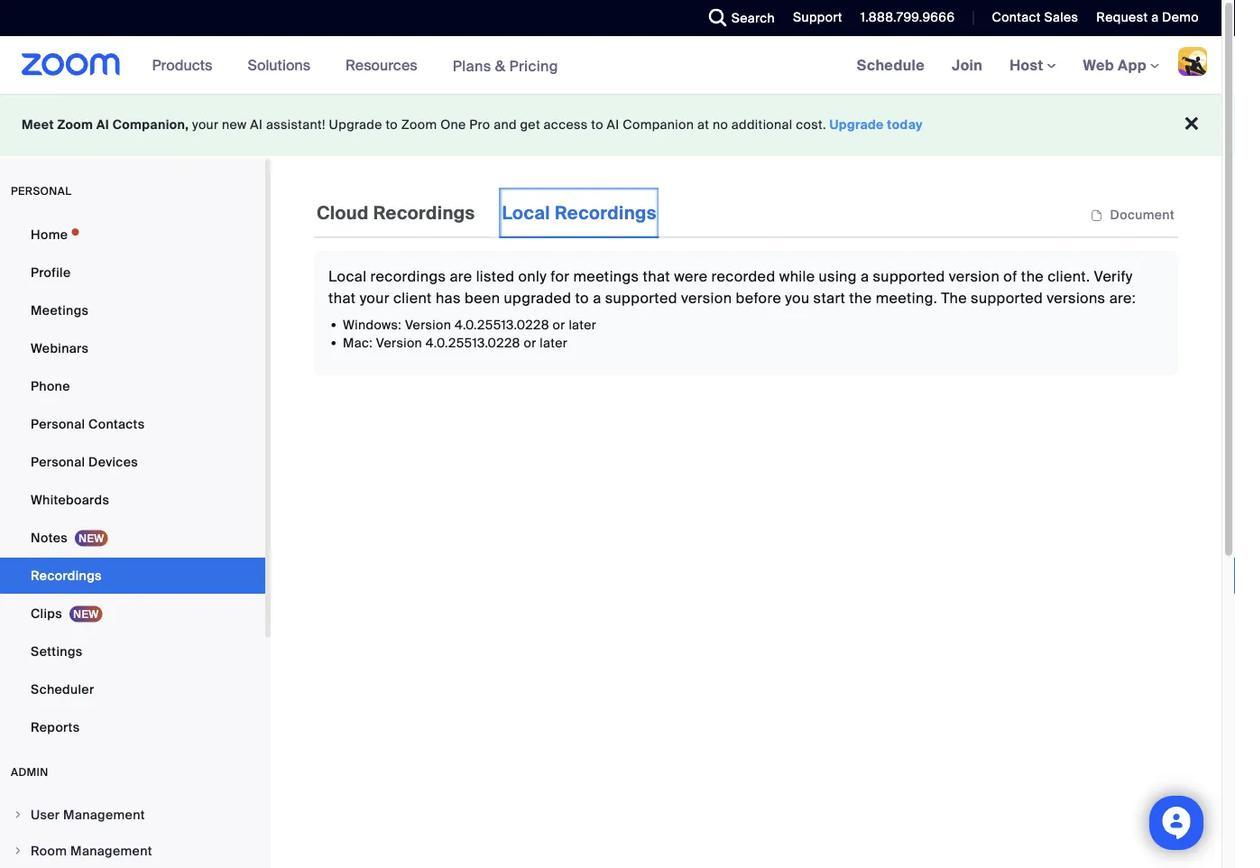 Task type: vqa. For each thing, say whether or not it's contained in the screenshot.
first 11/27/2023, from the bottom of the application containing Name
no



Task type: locate. For each thing, give the bounding box(es) containing it.
version down the 'were'
[[681, 288, 732, 307]]

1 vertical spatial your
[[360, 288, 390, 307]]

to right access
[[591, 116, 604, 133]]

1 horizontal spatial or
[[553, 316, 566, 333]]

ai left companion
[[607, 116, 620, 133]]

scheduler
[[31, 681, 94, 698]]

1 upgrade from the left
[[329, 116, 382, 133]]

meetings
[[574, 267, 639, 286]]

version down windows:
[[376, 334, 422, 351]]

your up windows:
[[360, 288, 390, 307]]

2 horizontal spatial supported
[[971, 288, 1043, 307]]

that up windows:
[[329, 288, 356, 307]]

notes
[[31, 529, 68, 546]]

version up the
[[949, 267, 1000, 286]]

you
[[785, 288, 810, 307]]

0 horizontal spatial later
[[540, 334, 568, 351]]

1 zoom from the left
[[57, 116, 93, 133]]

supported down meetings
[[605, 288, 678, 307]]

1 vertical spatial or
[[524, 334, 537, 351]]

one
[[441, 116, 466, 133]]

2 ai from the left
[[250, 116, 263, 133]]

management
[[63, 806, 145, 823], [70, 843, 152, 859]]

0 vertical spatial personal
[[31, 416, 85, 432]]

the right "start"
[[850, 288, 872, 307]]

management for user management
[[63, 806, 145, 823]]

search button
[[696, 0, 780, 36]]

0 vertical spatial the
[[1022, 267, 1044, 286]]

0 vertical spatial or
[[553, 316, 566, 333]]

supported up meeting.
[[873, 267, 945, 286]]

personal for personal contacts
[[31, 416, 85, 432]]

were
[[674, 267, 708, 286]]

1 vertical spatial that
[[329, 288, 356, 307]]

products button
[[152, 36, 221, 94]]

host button
[[1010, 56, 1056, 74]]

a
[[1152, 9, 1159, 26], [861, 267, 869, 286], [593, 288, 602, 307]]

personal menu menu
[[0, 217, 265, 747]]

admin menu menu
[[0, 798, 265, 868]]

1 horizontal spatial zoom
[[401, 116, 437, 133]]

personal
[[31, 416, 85, 432], [31, 454, 85, 470]]

a down meetings
[[593, 288, 602, 307]]

0 horizontal spatial local
[[329, 267, 367, 286]]

0 vertical spatial your
[[192, 116, 219, 133]]

local recordings tab
[[500, 188, 660, 238]]

local up windows:
[[329, 267, 367, 286]]

management down user management menu item
[[70, 843, 152, 859]]

recordings up recordings
[[373, 201, 475, 224]]

your inside the "local recordings are listed only for meetings that were recorded while using a supported version of the client. verify that your client has been upgraded to a supported version before you start the meeting. the supported versions are: windows: version 4.0.25513.0228 or later mac: version 4.0.25513.0228 or later"
[[360, 288, 390, 307]]

1 vertical spatial 4.0.25513.0228
[[426, 334, 521, 351]]

search
[[732, 9, 775, 26]]

0 vertical spatial later
[[569, 316, 597, 333]]

the right of
[[1022, 267, 1044, 286]]

0 horizontal spatial recordings
[[31, 567, 102, 584]]

personal up whiteboards
[[31, 454, 85, 470]]

2 vertical spatial a
[[593, 288, 602, 307]]

ai right new
[[250, 116, 263, 133]]

0 vertical spatial management
[[63, 806, 145, 823]]

devices
[[88, 454, 138, 470]]

a left demo
[[1152, 9, 1159, 26]]

1 horizontal spatial local
[[502, 201, 551, 224]]

recordings for local recordings
[[555, 201, 657, 224]]

clips
[[31, 605, 62, 622]]

0 horizontal spatial zoom
[[57, 116, 93, 133]]

has
[[436, 288, 461, 307]]

upgrade
[[329, 116, 382, 133], [830, 116, 884, 133]]

ai
[[96, 116, 109, 133], [250, 116, 263, 133], [607, 116, 620, 133]]

recordings
[[373, 201, 475, 224], [555, 201, 657, 224], [31, 567, 102, 584]]

1 horizontal spatial that
[[643, 267, 671, 286]]

0 horizontal spatial version
[[681, 288, 732, 307]]

request a demo link
[[1083, 0, 1222, 36], [1097, 9, 1199, 26]]

management inside room management menu item
[[70, 843, 152, 859]]

0 vertical spatial a
[[1152, 9, 1159, 26]]

2 horizontal spatial a
[[1152, 9, 1159, 26]]

resources button
[[346, 36, 426, 94]]

version
[[949, 267, 1000, 286], [681, 288, 732, 307]]

0 horizontal spatial ai
[[96, 116, 109, 133]]

recordings down notes
[[31, 567, 102, 584]]

meetings
[[31, 302, 89, 319]]

1 vertical spatial later
[[540, 334, 568, 351]]

to down meetings
[[575, 288, 589, 307]]

local up only at top left
[[502, 201, 551, 224]]

0 vertical spatial that
[[643, 267, 671, 286]]

0 horizontal spatial a
[[593, 288, 602, 307]]

schedule link
[[844, 36, 939, 94]]

0 horizontal spatial your
[[192, 116, 219, 133]]

management inside user management menu item
[[63, 806, 145, 823]]

or
[[553, 316, 566, 333], [524, 334, 537, 351]]

0 horizontal spatial the
[[850, 288, 872, 307]]

contact sales link
[[979, 0, 1083, 36], [992, 9, 1079, 26]]

join
[[952, 56, 983, 74]]

profile link
[[0, 255, 265, 291]]

1.888.799.9666 button
[[847, 0, 960, 36], [861, 9, 955, 26]]

right image
[[13, 810, 23, 820]]

0 horizontal spatial that
[[329, 288, 356, 307]]

0 vertical spatial version
[[405, 316, 451, 333]]

4.0.25513.0228
[[455, 316, 550, 333], [426, 334, 521, 351]]

personal devices link
[[0, 444, 265, 480]]

2 upgrade from the left
[[830, 116, 884, 133]]

that left the 'were'
[[643, 267, 671, 286]]

recordings up meetings
[[555, 201, 657, 224]]

later
[[569, 316, 597, 333], [540, 334, 568, 351]]

0 horizontal spatial upgrade
[[329, 116, 382, 133]]

2 horizontal spatial to
[[591, 116, 604, 133]]

whiteboards link
[[0, 482, 265, 518]]

webinars link
[[0, 330, 265, 366]]

1 horizontal spatial ai
[[250, 116, 263, 133]]

to down resources dropdown button on the left top
[[386, 116, 398, 133]]

cloud recordings
[[317, 201, 475, 224]]

webinars
[[31, 340, 89, 357]]

ai left companion,
[[96, 116, 109, 133]]

solutions button
[[248, 36, 319, 94]]

1 vertical spatial management
[[70, 843, 152, 859]]

a right using
[[861, 267, 869, 286]]

1 vertical spatial personal
[[31, 454, 85, 470]]

1 horizontal spatial recordings
[[373, 201, 475, 224]]

1 horizontal spatial your
[[360, 288, 390, 307]]

request a demo
[[1097, 9, 1199, 26]]

upgrade down product information 'navigation' at the top left
[[329, 116, 382, 133]]

2 horizontal spatial ai
[[607, 116, 620, 133]]

local inside the "local recordings are listed only for meetings that were recorded while using a supported version of the client. verify that your client has been upgraded to a supported version before you start the meeting. the supported versions are: windows: version 4.0.25513.0228 or later mac: version 4.0.25513.0228 or later"
[[329, 267, 367, 286]]

your left new
[[192, 116, 219, 133]]

1 horizontal spatial the
[[1022, 267, 1044, 286]]

zoom left one at the top left
[[401, 116, 437, 133]]

1 horizontal spatial upgrade
[[830, 116, 884, 133]]

1 personal from the top
[[31, 416, 85, 432]]

been
[[465, 288, 500, 307]]

1 vertical spatial local
[[329, 267, 367, 286]]

local for local recordings
[[502, 201, 551, 224]]

pro
[[470, 116, 490, 133]]

settings
[[31, 643, 83, 660]]

phone link
[[0, 368, 265, 404]]

1 vertical spatial the
[[850, 288, 872, 307]]

banner
[[0, 36, 1222, 95]]

supported down of
[[971, 288, 1043, 307]]

zoom right meet
[[57, 116, 93, 133]]

companion,
[[112, 116, 189, 133]]

0 vertical spatial 4.0.25513.0228
[[455, 316, 550, 333]]

2 horizontal spatial recordings
[[555, 201, 657, 224]]

schedule
[[857, 56, 925, 74]]

personal down the phone
[[31, 416, 85, 432]]

0 vertical spatial version
[[949, 267, 1000, 286]]

version down the client
[[405, 316, 451, 333]]

3 ai from the left
[[607, 116, 620, 133]]

personal for personal devices
[[31, 454, 85, 470]]

2 personal from the top
[[31, 454, 85, 470]]

document button
[[1087, 207, 1179, 224]]

product information navigation
[[139, 36, 572, 95]]

verify
[[1094, 267, 1133, 286]]

your inside meet zoom ai companion, footer
[[192, 116, 219, 133]]

1.888.799.9666
[[861, 9, 955, 26]]

web
[[1084, 56, 1115, 74]]

supported
[[873, 267, 945, 286], [605, 288, 678, 307], [971, 288, 1043, 307]]

the
[[1022, 267, 1044, 286], [850, 288, 872, 307]]

zoom
[[57, 116, 93, 133], [401, 116, 437, 133]]

0 vertical spatial local
[[502, 201, 551, 224]]

upgraded
[[504, 288, 572, 307]]

user
[[31, 806, 60, 823]]

1 horizontal spatial to
[[575, 288, 589, 307]]

management up room management
[[63, 806, 145, 823]]

version
[[405, 316, 451, 333], [376, 334, 422, 351]]

upgrade right the cost.
[[830, 116, 884, 133]]

1 horizontal spatial a
[[861, 267, 869, 286]]

local
[[502, 201, 551, 224], [329, 267, 367, 286]]

local inside tab
[[502, 201, 551, 224]]

additional
[[732, 116, 793, 133]]

for
[[551, 267, 570, 286]]

get
[[520, 116, 541, 133]]

1 horizontal spatial later
[[569, 316, 597, 333]]



Task type: describe. For each thing, give the bounding box(es) containing it.
no
[[713, 116, 728, 133]]

only
[[518, 267, 547, 286]]

today
[[888, 116, 923, 133]]

2 zoom from the left
[[401, 116, 437, 133]]

contact sales
[[992, 9, 1079, 26]]

1 vertical spatial version
[[376, 334, 422, 351]]

client.
[[1048, 267, 1091, 286]]

main content element
[[314, 188, 1179, 375]]

meet zoom ai companion, your new ai assistant! upgrade to zoom one pro and get access to ai companion at no additional cost. upgrade today
[[22, 116, 923, 133]]

1 ai from the left
[[96, 116, 109, 133]]

zoom logo image
[[22, 53, 121, 76]]

new
[[222, 116, 247, 133]]

using
[[819, 267, 857, 286]]

recordings inside "personal menu" menu
[[31, 567, 102, 584]]

windows:
[[343, 316, 402, 333]]

are:
[[1110, 288, 1136, 307]]

banner containing products
[[0, 36, 1222, 95]]

cloud recordings tab
[[314, 188, 478, 238]]

join link
[[939, 36, 997, 94]]

request
[[1097, 9, 1148, 26]]

local for local recordings are listed only for meetings that were recorded while using a supported version of the client. verify that your client has been upgraded to a supported version before you start the meeting. the supported versions are: windows: version 4.0.25513.0228 or later mac: version 4.0.25513.0228 or later
[[329, 267, 367, 286]]

settings link
[[0, 634, 265, 670]]

assistant!
[[266, 116, 326, 133]]

plans
[[453, 56, 491, 75]]

reports
[[31, 719, 80, 736]]

user management menu item
[[0, 798, 265, 832]]

host
[[1010, 56, 1047, 74]]

1 horizontal spatial supported
[[873, 267, 945, 286]]

room
[[31, 843, 67, 859]]

while
[[780, 267, 815, 286]]

are
[[450, 267, 472, 286]]

1 horizontal spatial version
[[949, 267, 1000, 286]]

to inside the "local recordings are listed only for meetings that were recorded while using a supported version of the client. verify that your client has been upgraded to a supported version before you start the meeting. the supported versions are: windows: version 4.0.25513.0228 or later mac: version 4.0.25513.0228 or later"
[[575, 288, 589, 307]]

demo
[[1163, 9, 1199, 26]]

personal
[[11, 184, 72, 198]]

upgrade today link
[[830, 116, 923, 133]]

0 horizontal spatial or
[[524, 334, 537, 351]]

cloud
[[317, 201, 369, 224]]

before
[[736, 288, 782, 307]]

personal contacts link
[[0, 406, 265, 442]]

meet zoom ai companion, footer
[[0, 94, 1222, 156]]

mac:
[[343, 334, 373, 351]]

tabs of recording tab list
[[314, 188, 660, 238]]

phone
[[31, 378, 70, 394]]

at
[[698, 116, 710, 133]]

cost.
[[796, 116, 827, 133]]

meet
[[22, 116, 54, 133]]

web app
[[1084, 56, 1147, 74]]

recordings
[[371, 267, 446, 286]]

contact
[[992, 9, 1041, 26]]

recordings for cloud recordings
[[373, 201, 475, 224]]

pricing
[[509, 56, 559, 75]]

1 vertical spatial version
[[681, 288, 732, 307]]

0 horizontal spatial supported
[[605, 288, 678, 307]]

management for room management
[[70, 843, 152, 859]]

profile picture image
[[1179, 47, 1208, 76]]

contacts
[[88, 416, 145, 432]]

start
[[814, 288, 846, 307]]

document
[[1111, 207, 1175, 224]]

admin
[[11, 765, 49, 779]]

local recordings
[[502, 201, 657, 224]]

right image
[[13, 846, 23, 857]]

home link
[[0, 217, 265, 253]]

notes link
[[0, 520, 265, 556]]

profile
[[31, 264, 71, 281]]

1 vertical spatial a
[[861, 267, 869, 286]]

app
[[1118, 56, 1147, 74]]

meetings link
[[0, 292, 265, 329]]

0 horizontal spatial to
[[386, 116, 398, 133]]

access
[[544, 116, 588, 133]]

products
[[152, 56, 212, 74]]

solutions
[[248, 56, 311, 74]]

&
[[495, 56, 506, 75]]

local recordings are listed only for meetings that were recorded while using a supported version of the client. verify that your client has been upgraded to a supported version before you start the meeting. the supported versions are: windows: version 4.0.25513.0228 or later mac: version 4.0.25513.0228 or later
[[329, 267, 1136, 351]]

meetings navigation
[[844, 36, 1222, 95]]

room management menu item
[[0, 834, 265, 868]]

clips link
[[0, 596, 265, 632]]

recorded
[[712, 267, 776, 286]]

file image
[[1091, 207, 1103, 224]]

and
[[494, 116, 517, 133]]

recordings link
[[0, 558, 265, 594]]

web app button
[[1084, 56, 1160, 74]]

versions
[[1047, 288, 1106, 307]]

personal devices
[[31, 454, 138, 470]]

plans & pricing
[[453, 56, 559, 75]]

the
[[942, 288, 967, 307]]

sales
[[1045, 9, 1079, 26]]

home
[[31, 226, 68, 243]]

whiteboards
[[31, 491, 109, 508]]

companion
[[623, 116, 694, 133]]

client
[[394, 288, 432, 307]]

user management
[[31, 806, 145, 823]]

of
[[1004, 267, 1018, 286]]

room management
[[31, 843, 152, 859]]

scheduler link
[[0, 671, 265, 708]]

personal contacts
[[31, 416, 145, 432]]

support
[[793, 9, 843, 26]]

meeting.
[[876, 288, 938, 307]]



